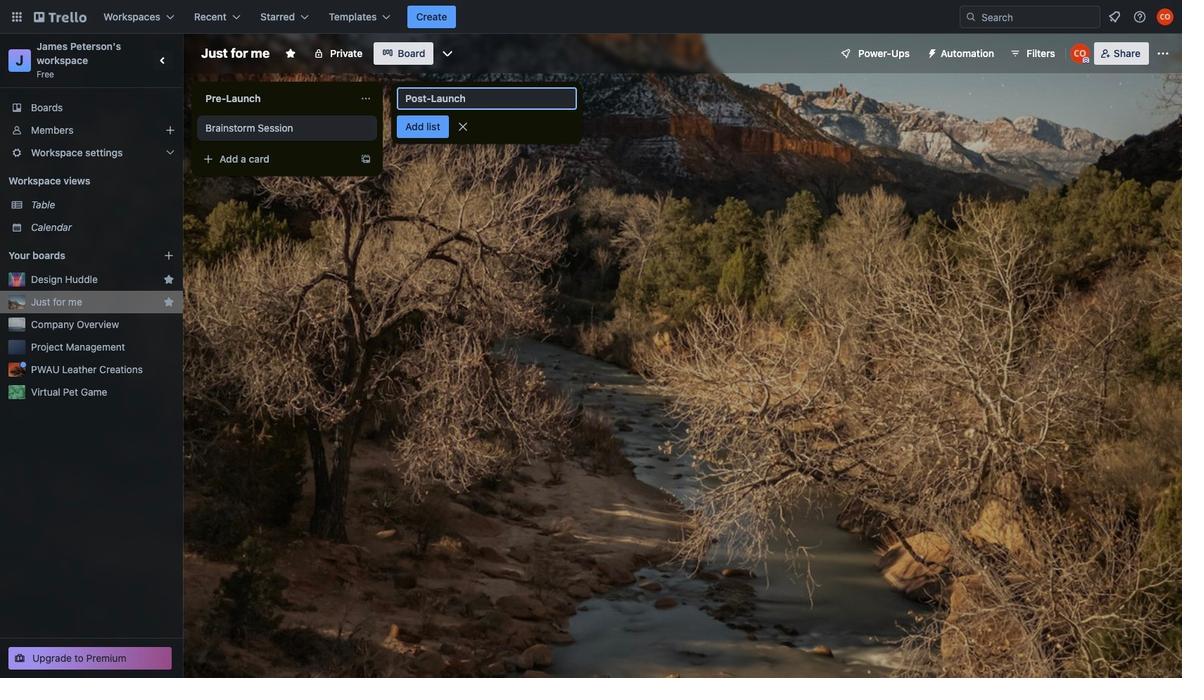 Task type: vqa. For each thing, say whether or not it's contained in the screenshot.
Board name 'TEXT BOX'
yes



Task type: describe. For each thing, give the bounding box(es) containing it.
add board image
[[163, 250, 175, 261]]

create from template… image
[[360, 153, 372, 165]]

show menu image
[[1157, 46, 1171, 61]]

your boards with 6 items element
[[8, 247, 142, 264]]

open information menu image
[[1134, 10, 1148, 24]]

Enter list title… text field
[[397, 87, 577, 110]]

primary element
[[0, 0, 1183, 34]]

0 notifications image
[[1107, 8, 1124, 25]]

1 starred icon image from the top
[[163, 274, 175, 285]]

sm image
[[922, 42, 941, 62]]

0 horizontal spatial christina overa (christinaovera) image
[[1071, 44, 1090, 63]]



Task type: locate. For each thing, give the bounding box(es) containing it.
christina overa (christinaovera) image
[[1158, 8, 1174, 25], [1071, 44, 1090, 63]]

1 vertical spatial christina overa (christinaovera) image
[[1071, 44, 1090, 63]]

this member is an admin of this board. image
[[1083, 57, 1090, 63]]

0 vertical spatial starred icon image
[[163, 274, 175, 285]]

Board name text field
[[194, 42, 277, 65]]

star or unstar board image
[[285, 48, 297, 59]]

cancel list editing image
[[456, 120, 470, 134]]

starred icon image
[[163, 274, 175, 285], [163, 296, 175, 308]]

None text field
[[197, 87, 355, 110]]

customize views image
[[441, 46, 455, 61]]

christina overa (christinaovera) image down search field
[[1071, 44, 1090, 63]]

0 vertical spatial christina overa (christinaovera) image
[[1158, 8, 1174, 25]]

workspace navigation collapse icon image
[[153, 51, 173, 70]]

1 vertical spatial starred icon image
[[163, 296, 175, 308]]

christina overa (christinaovera) image right the open information menu image
[[1158, 8, 1174, 25]]

Search field
[[977, 7, 1100, 27]]

back to home image
[[34, 6, 87, 28]]

1 horizontal spatial christina overa (christinaovera) image
[[1158, 8, 1174, 25]]

2 starred icon image from the top
[[163, 296, 175, 308]]

search image
[[966, 11, 977, 23]]



